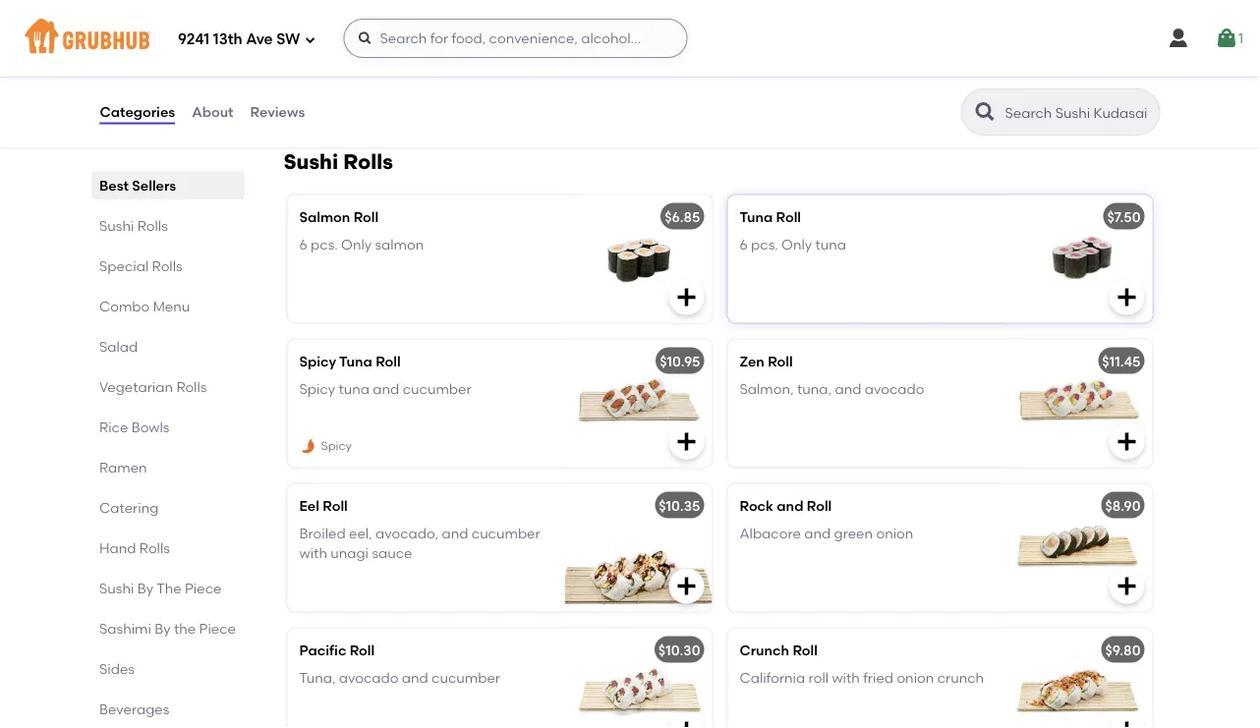 Task type: locate. For each thing, give the bounding box(es) containing it.
1 horizontal spatial by
[[154, 620, 170, 637]]

spicy
[[299, 353, 336, 370], [299, 381, 335, 397], [321, 439, 352, 453]]

and right 'tuna,'
[[835, 381, 862, 397]]

search icon image
[[974, 100, 997, 124]]

svg image inside 1 button
[[1215, 27, 1239, 50]]

rolls down "sellers"
[[137, 217, 167, 234]]

salmon
[[413, 28, 462, 44], [375, 236, 424, 253]]

crunch roll image
[[1005, 629, 1153, 727]]

piece right the in the left bottom of the page
[[199, 620, 235, 637]]

1 horizontal spatial only
[[782, 236, 812, 253]]

6 for 6 pcs. only salmon
[[299, 236, 307, 253]]

6
[[299, 236, 307, 253], [740, 236, 748, 253]]

0 horizontal spatial only
[[341, 236, 372, 253]]

2 horizontal spatial with
[[832, 670, 860, 686]]

rice bowls tab
[[99, 417, 236, 437]]

1 pcs. from the left
[[311, 236, 338, 253]]

vegetarian rolls
[[99, 378, 206, 395]]

salmon down salmon roll
[[375, 236, 424, 253]]

imitation
[[411, 48, 471, 64]]

tuna up 6 pcs. only tuna
[[740, 208, 773, 225]]

1 vertical spatial tuna
[[339, 353, 372, 370]]

6 pcs. only tuna
[[740, 236, 846, 253]]

1 6 from the left
[[299, 236, 307, 253]]

roll
[[399, 68, 419, 84], [809, 670, 829, 686]]

seared
[[297, 28, 345, 44]]

zen roll
[[740, 353, 793, 370]]

2 6 from the left
[[740, 236, 748, 253]]

ramen
[[99, 459, 147, 476]]

$10.35
[[659, 497, 700, 514]]

onion right fried
[[897, 670, 934, 686]]

0 vertical spatial with
[[423, 68, 451, 84]]

reviews
[[250, 104, 305, 120]]

pcs.
[[311, 236, 338, 253], [751, 236, 778, 253]]

broiled eel, avocado, and cucumber with unagi sauce
[[299, 525, 540, 562]]

pacific roll image
[[565, 629, 712, 727]]

sunrise roll image
[[567, 0, 714, 110]]

and left green
[[804, 525, 831, 542]]

sushi by the piece
[[99, 580, 221, 597]]

tuna up spicy tuna and cucumber
[[339, 353, 372, 370]]

rolls for hand rolls tab
[[139, 540, 169, 556]]

onion
[[876, 525, 914, 542], [897, 670, 934, 686]]

0 vertical spatial tuna
[[348, 28, 379, 44]]

1 vertical spatial onion
[[897, 670, 934, 686]]

0 vertical spatial tuna
[[740, 208, 773, 225]]

2 only from the left
[[782, 236, 812, 253]]

piece inside sashimi by the piece tab
[[199, 620, 235, 637]]

roll down shrimp, at the left top of the page
[[399, 68, 419, 84]]

1 only from the left
[[341, 236, 372, 253]]

sauce inside 'seared tuna and salmon on top of tempura shrimp, imitation crabmeat and cucumber roll with spicy mayo sauce'
[[297, 88, 338, 104]]

0 horizontal spatial pcs.
[[311, 236, 338, 253]]

roll right crunch
[[793, 642, 818, 659]]

by left the
[[137, 580, 153, 597]]

0 horizontal spatial svg image
[[357, 30, 373, 46]]

menu
[[153, 298, 189, 315]]

$9.80
[[1105, 642, 1141, 659]]

2 pcs. from the left
[[751, 236, 778, 253]]

salmon roll image
[[565, 195, 712, 323]]

rolls up rice bowls tab at bottom
[[176, 378, 206, 395]]

0 vertical spatial onion
[[876, 525, 914, 542]]

0 horizontal spatial roll
[[399, 68, 419, 84]]

spicy tuna roll
[[299, 353, 401, 370]]

by
[[137, 580, 153, 597], [154, 620, 170, 637]]

1 horizontal spatial with
[[423, 68, 451, 84]]

0 horizontal spatial with
[[299, 545, 327, 562]]

1 vertical spatial by
[[154, 620, 170, 637]]

1 horizontal spatial sushi rolls
[[284, 149, 393, 174]]

sushi down hand
[[99, 580, 134, 597]]

rolls right hand
[[139, 540, 169, 556]]

1 horizontal spatial avocado
[[865, 381, 924, 397]]

spicy down spicy tuna roll
[[299, 381, 335, 397]]

and right avocado,
[[442, 525, 468, 542]]

combo
[[99, 298, 149, 315]]

unagi
[[331, 545, 369, 562]]

roll for broiled eel, avocado, and cucumber with unagi sauce
[[323, 497, 348, 514]]

svg image
[[357, 30, 373, 46], [675, 430, 698, 454], [1115, 430, 1139, 454]]

sashimi by the piece
[[99, 620, 235, 637]]

tuna
[[348, 28, 379, 44], [815, 236, 846, 253], [339, 381, 370, 397]]

0 vertical spatial spicy
[[299, 353, 336, 370]]

and
[[383, 28, 409, 44], [297, 68, 324, 84], [373, 381, 399, 397], [835, 381, 862, 397], [777, 497, 804, 514], [442, 525, 468, 542], [804, 525, 831, 542], [402, 670, 428, 686]]

0 vertical spatial roll
[[399, 68, 419, 84]]

crunch
[[938, 670, 984, 686]]

with inside broiled eel, avocado, and cucumber with unagi sauce
[[299, 545, 327, 562]]

only down "tuna roll"
[[782, 236, 812, 253]]

avocado right 'tuna,'
[[865, 381, 924, 397]]

with down imitation
[[423, 68, 451, 84]]

0 vertical spatial piece
[[184, 580, 221, 597]]

sushi rolls down best sellers
[[99, 217, 167, 234]]

spicy image
[[299, 438, 317, 456]]

rolls
[[343, 149, 393, 174], [137, 217, 167, 234], [152, 258, 182, 274], [176, 378, 206, 395], [139, 540, 169, 556]]

cucumber inside 'seared tuna and salmon on top of tempura shrimp, imitation crabmeat and cucumber roll with spicy mayo sauce'
[[327, 68, 396, 84]]

1 horizontal spatial 6
[[740, 236, 748, 253]]

top
[[485, 28, 508, 44]]

sushi rolls up salmon roll
[[284, 149, 393, 174]]

sushi
[[284, 149, 338, 174], [99, 217, 134, 234], [99, 580, 134, 597]]

mayo
[[491, 68, 529, 84]]

sides
[[99, 661, 134, 677]]

svg image for broiled eel, avocado, and cucumber with unagi sauce
[[675, 574, 698, 598]]

about button
[[191, 77, 235, 147]]

special
[[99, 258, 148, 274]]

and right rock
[[777, 497, 804, 514]]

avocado down pacific roll
[[339, 670, 399, 686]]

with
[[423, 68, 451, 84], [299, 545, 327, 562], [832, 670, 860, 686]]

zen
[[740, 353, 765, 370]]

salad
[[99, 338, 137, 355]]

1 vertical spatial piece
[[199, 620, 235, 637]]

onion right green
[[876, 525, 914, 542]]

salmon roll
[[299, 208, 379, 225]]

1 vertical spatial spicy
[[299, 381, 335, 397]]

piece inside sushi by the piece tab
[[184, 580, 221, 597]]

Search Sushi Kudasai search field
[[1003, 103, 1154, 122]]

spicy tuna and cucumber
[[299, 381, 471, 397]]

salmon up imitation
[[413, 28, 462, 44]]

fried
[[863, 670, 894, 686]]

rice
[[99, 419, 128, 436]]

categories
[[100, 104, 175, 120]]

spicy up spicy tuna and cucumber
[[299, 353, 336, 370]]

svg image for california roll with fried onion crunch
[[1115, 719, 1139, 727]]

rock and roll
[[740, 497, 832, 514]]

tuna
[[740, 208, 773, 225], [339, 353, 372, 370]]

sw
[[276, 31, 300, 48]]

seared tuna and salmon on top of tempura shrimp, imitation crabmeat and cucumber roll with spicy mayo sauce button
[[286, 0, 714, 110]]

salmon inside 'seared tuna and salmon on top of tempura shrimp, imitation crabmeat and cucumber roll with spicy mayo sauce'
[[413, 28, 462, 44]]

by for the
[[154, 620, 170, 637]]

eel
[[299, 497, 319, 514]]

0 horizontal spatial sushi rolls
[[99, 217, 167, 234]]

1 vertical spatial salmon
[[375, 236, 424, 253]]

roll for 6 pcs. only salmon
[[354, 208, 379, 225]]

6 down the salmon
[[299, 236, 307, 253]]

svg image up $8.90
[[1115, 430, 1139, 454]]

$7.50
[[1107, 208, 1141, 225]]

sushi by the piece tab
[[99, 578, 236, 599]]

6 for 6 pcs. only tuna
[[740, 236, 748, 253]]

sushi for sushi rolls tab
[[99, 217, 134, 234]]

roll
[[354, 208, 379, 225], [776, 208, 801, 225], [376, 353, 401, 370], [768, 353, 793, 370], [323, 497, 348, 514], [807, 497, 832, 514], [350, 642, 375, 659], [793, 642, 818, 659]]

1 vertical spatial with
[[299, 545, 327, 562]]

spicy for spicy tuna and cucumber
[[299, 381, 335, 397]]

by for the
[[137, 580, 153, 597]]

tuna for cucumber
[[339, 381, 370, 397]]

rolls for special rolls tab
[[152, 258, 182, 274]]

roll inside 'seared tuna and salmon on top of tempura shrimp, imitation crabmeat and cucumber roll with spicy mayo sauce'
[[399, 68, 419, 84]]

sashimi by the piece tab
[[99, 618, 236, 639]]

by left the in the left bottom of the page
[[154, 620, 170, 637]]

spicy tuna roll image
[[565, 340, 712, 467]]

with inside 'seared tuna and salmon on top of tempura shrimp, imitation crabmeat and cucumber roll with spicy mayo sauce'
[[423, 68, 451, 84]]

0 horizontal spatial 6
[[299, 236, 307, 253]]

1 horizontal spatial sauce
[[372, 545, 412, 562]]

2 vertical spatial tuna
[[339, 381, 370, 397]]

0 vertical spatial by
[[137, 580, 153, 597]]

$11.45
[[1102, 353, 1141, 370]]

sushi rolls
[[284, 149, 393, 174], [99, 217, 167, 234]]

about
[[192, 104, 234, 120]]

sushi up the salmon
[[284, 149, 338, 174]]

1 vertical spatial sushi rolls
[[99, 217, 167, 234]]

tuna, avocado and cucumber
[[299, 670, 500, 686]]

sauce down avocado,
[[372, 545, 412, 562]]

9241 13th ave sw
[[178, 31, 300, 48]]

only for tuna
[[782, 236, 812, 253]]

salad tab
[[99, 336, 236, 357]]

roll right california
[[809, 670, 829, 686]]

piece right the
[[184, 580, 221, 597]]

eel roll
[[299, 497, 348, 514]]

9241
[[178, 31, 210, 48]]

best sellers tab
[[99, 175, 236, 196]]

piece for sashimi by the piece
[[199, 620, 235, 637]]

roll up 6 pcs. only salmon
[[354, 208, 379, 225]]

best
[[99, 177, 128, 194]]

svg image up $10.35
[[675, 430, 698, 454]]

pcs. for 6 pcs. only salmon
[[311, 236, 338, 253]]

pcs. down "tuna roll"
[[751, 236, 778, 253]]

spicy for spicy tuna roll
[[299, 353, 336, 370]]

salmon, tuna, and avocado
[[740, 381, 924, 397]]

0 vertical spatial avocado
[[865, 381, 924, 397]]

eel roll image
[[565, 484, 712, 612]]

rolls up combo menu tab
[[152, 258, 182, 274]]

tuna inside 'seared tuna and salmon on top of tempura shrimp, imitation crabmeat and cucumber roll with spicy mayo sauce'
[[348, 28, 379, 44]]

vegetarian
[[99, 378, 173, 395]]

pcs. down the salmon
[[311, 236, 338, 253]]

main navigation navigation
[[0, 0, 1259, 77]]

6 down "tuna roll"
[[740, 236, 748, 253]]

1 vertical spatial sushi
[[99, 217, 134, 234]]

1 vertical spatial roll
[[809, 670, 829, 686]]

cucumber inside broiled eel, avocado, and cucumber with unagi sauce
[[472, 525, 540, 542]]

2 horizontal spatial svg image
[[1115, 430, 1139, 454]]

2 vertical spatial sushi
[[99, 580, 134, 597]]

spicy right spicy icon
[[321, 439, 352, 453]]

and down spicy tuna roll
[[373, 381, 399, 397]]

0 vertical spatial sushi rolls
[[284, 149, 393, 174]]

$10.95
[[660, 353, 700, 370]]

ramen tab
[[99, 457, 236, 478]]

roll for california roll with fried onion crunch
[[793, 642, 818, 659]]

0 vertical spatial salmon
[[413, 28, 462, 44]]

1 horizontal spatial tuna
[[740, 208, 773, 225]]

1 vertical spatial avocado
[[339, 670, 399, 686]]

rolls for vegetarian rolls tab
[[176, 378, 206, 395]]

roll up 6 pcs. only tuna
[[776, 208, 801, 225]]

sushi down best
[[99, 217, 134, 234]]

tuna roll
[[740, 208, 801, 225]]

0 vertical spatial sauce
[[297, 88, 338, 104]]

and right tuna,
[[402, 670, 428, 686]]

with left fried
[[832, 670, 860, 686]]

piece
[[184, 580, 221, 597], [199, 620, 235, 637]]

salmon for and
[[413, 28, 462, 44]]

0 horizontal spatial by
[[137, 580, 153, 597]]

only down salmon roll
[[341, 236, 372, 253]]

1 horizontal spatial pcs.
[[751, 236, 778, 253]]

0 horizontal spatial sauce
[[297, 88, 338, 104]]

only
[[341, 236, 372, 253], [782, 236, 812, 253]]

roll right pacific
[[350, 642, 375, 659]]

svg image up shrimp, at the left top of the page
[[357, 30, 373, 46]]

roll right the zen
[[768, 353, 793, 370]]

sauce down tempura
[[297, 88, 338, 104]]

$10.30
[[659, 642, 700, 659]]

roll right eel
[[323, 497, 348, 514]]

with down broiled
[[299, 545, 327, 562]]

1 vertical spatial sauce
[[372, 545, 412, 562]]

1 horizontal spatial svg image
[[675, 430, 698, 454]]

svg image
[[1167, 27, 1190, 50], [1215, 27, 1239, 50], [304, 34, 316, 46], [677, 73, 700, 97], [675, 285, 698, 309], [1115, 285, 1139, 309], [675, 574, 698, 598], [1115, 574, 1139, 598], [675, 719, 698, 727], [1115, 719, 1139, 727]]

the
[[156, 580, 181, 597]]

tuna,
[[797, 381, 832, 397]]



Task type: describe. For each thing, give the bounding box(es) containing it.
pacific roll
[[299, 642, 375, 659]]

beverages
[[99, 701, 169, 718]]

albacore and green onion
[[740, 525, 914, 542]]

$8.90
[[1105, 497, 1141, 514]]

svg image for tuna, avocado and cucumber
[[675, 719, 698, 727]]

salmon
[[299, 208, 350, 225]]

tuna for salmon
[[348, 28, 379, 44]]

beverages tab
[[99, 699, 236, 720]]

hand rolls tab
[[99, 538, 236, 558]]

13th
[[213, 31, 242, 48]]

sellers
[[132, 177, 176, 194]]

hand rolls
[[99, 540, 169, 556]]

salmon for only
[[375, 236, 424, 253]]

only for salmon
[[341, 236, 372, 253]]

0 horizontal spatial avocado
[[339, 670, 399, 686]]

1 button
[[1215, 21, 1244, 56]]

ave
[[246, 31, 273, 48]]

sauce inside broiled eel, avocado, and cucumber with unagi sauce
[[372, 545, 412, 562]]

piece for sushi by the piece
[[184, 580, 221, 597]]

sushi rolls tab
[[99, 215, 236, 236]]

the
[[174, 620, 195, 637]]

best sellers
[[99, 177, 176, 194]]

california roll with fried onion crunch
[[740, 670, 984, 686]]

svg image for $11.45
[[1115, 430, 1139, 454]]

sashimi
[[99, 620, 151, 637]]

6 pcs. only salmon
[[299, 236, 424, 253]]

0 vertical spatial sushi
[[284, 149, 338, 174]]

rock
[[740, 497, 774, 514]]

avocado,
[[376, 525, 439, 542]]

bowls
[[131, 419, 169, 436]]

crabmeat
[[474, 48, 541, 64]]

sushi for sushi by the piece tab
[[99, 580, 134, 597]]

california
[[740, 670, 805, 686]]

reviews button
[[249, 77, 306, 147]]

catering
[[99, 499, 158, 516]]

$6.85
[[665, 208, 700, 225]]

Search for food, convenience, alcohol... search field
[[344, 19, 688, 58]]

and inside broiled eel, avocado, and cucumber with unagi sauce
[[442, 525, 468, 542]]

roll for 6 pcs. only tuna
[[776, 208, 801, 225]]

svg image for $10.95
[[675, 430, 698, 454]]

crunch roll
[[740, 642, 818, 659]]

on
[[465, 28, 482, 44]]

spicy
[[454, 68, 488, 84]]

categories button
[[99, 77, 176, 147]]

1
[[1239, 30, 1244, 47]]

rolls up salmon roll
[[343, 149, 393, 174]]

tuna,
[[299, 670, 336, 686]]

svg image for 6 pcs. only salmon
[[675, 285, 698, 309]]

green
[[834, 525, 873, 542]]

roll up spicy tuna and cucumber
[[376, 353, 401, 370]]

special rolls
[[99, 258, 182, 274]]

combo menu
[[99, 298, 189, 315]]

svg image for albacore and green onion
[[1115, 574, 1139, 598]]

tuna roll image
[[1005, 195, 1153, 323]]

svg image for seared tuna and salmon on top of tempura shrimp, imitation crabmeat and cucumber roll with spicy mayo sauce
[[677, 73, 700, 97]]

svg image for 6 pcs. only tuna
[[1115, 285, 1139, 309]]

and down tempura
[[297, 68, 324, 84]]

0 horizontal spatial tuna
[[339, 353, 372, 370]]

hand
[[99, 540, 136, 556]]

crunch
[[740, 642, 789, 659]]

special rolls tab
[[99, 256, 236, 276]]

combo menu tab
[[99, 296, 236, 317]]

of
[[511, 28, 524, 44]]

eel,
[[349, 525, 372, 542]]

catering tab
[[99, 497, 236, 518]]

rolls for sushi rolls tab
[[137, 217, 167, 234]]

roll for salmon, tuna, and avocado
[[768, 353, 793, 370]]

roll up the albacore and green onion
[[807, 497, 832, 514]]

2 vertical spatial spicy
[[321, 439, 352, 453]]

1 vertical spatial tuna
[[815, 236, 846, 253]]

albacore
[[740, 525, 801, 542]]

tempura
[[297, 48, 355, 64]]

vegetarian rolls tab
[[99, 377, 236, 397]]

rock and roll image
[[1005, 484, 1153, 612]]

zen roll image
[[1005, 340, 1153, 467]]

sides tab
[[99, 659, 236, 679]]

2 vertical spatial with
[[832, 670, 860, 686]]

salmon,
[[740, 381, 794, 397]]

sushi rolls inside tab
[[99, 217, 167, 234]]

svg image inside main navigation navigation
[[357, 30, 373, 46]]

rice bowls
[[99, 419, 169, 436]]

roll for tuna, avocado and cucumber
[[350, 642, 375, 659]]

shrimp,
[[359, 48, 408, 64]]

pcs. for 6 pcs. only tuna
[[751, 236, 778, 253]]

and up shrimp, at the left top of the page
[[383, 28, 409, 44]]

broiled
[[299, 525, 346, 542]]

pacific
[[299, 642, 346, 659]]

1 horizontal spatial roll
[[809, 670, 829, 686]]

seared tuna and salmon on top of tempura shrimp, imitation crabmeat and cucumber roll with spicy mayo sauce
[[297, 28, 541, 104]]



Task type: vqa. For each thing, say whether or not it's contained in the screenshot.
THE SUSHI
yes



